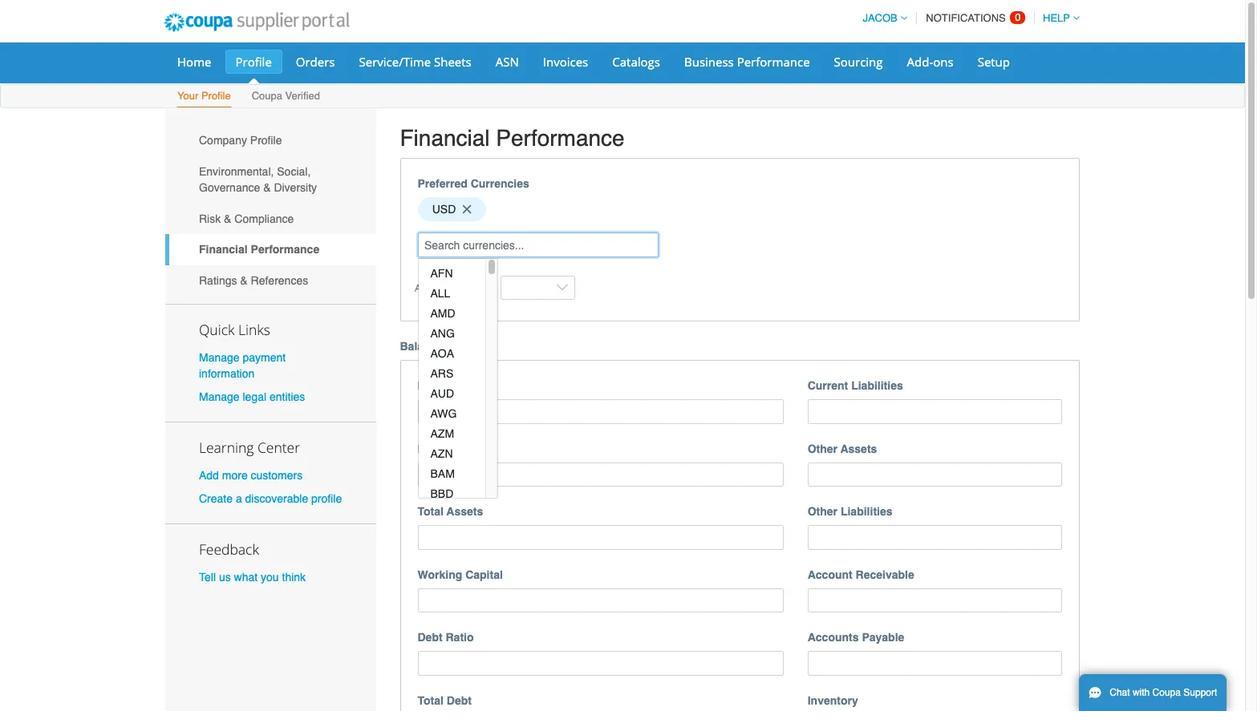 Task type: describe. For each thing, give the bounding box(es) containing it.
ang
[[431, 327, 455, 340]]

Working Capital text field
[[418, 589, 784, 613]]

service/time sheets
[[359, 54, 472, 70]]

aud
[[431, 387, 454, 400]]

tell
[[199, 572, 216, 584]]

ons
[[933, 54, 954, 70]]

environmental, social, governance & diversity
[[199, 165, 317, 194]]

amounts
[[429, 281, 473, 295]]

selected list box
[[412, 193, 1068, 226]]

payable
[[862, 632, 905, 645]]

business performance
[[684, 54, 810, 70]]

total assets
[[418, 506, 483, 519]]

book
[[418, 443, 446, 456]]

in
[[475, 281, 484, 295]]

risk
[[199, 212, 221, 225]]

other liabilities
[[808, 506, 893, 519]]

1 vertical spatial performance
[[496, 125, 625, 151]]

Other Assets text field
[[808, 463, 1062, 487]]

working capital
[[418, 569, 503, 582]]

balance sheet
[[400, 341, 477, 353]]

catalogs link
[[602, 50, 671, 74]]

Debt Ratio text field
[[418, 652, 784, 676]]

environmental,
[[199, 165, 274, 178]]

setup link
[[967, 50, 1021, 74]]

0 vertical spatial coupa
[[252, 90, 282, 102]]

chat with coupa support
[[1110, 688, 1218, 699]]

legal
[[243, 391, 266, 404]]

your
[[177, 90, 198, 102]]

learning center
[[199, 438, 300, 457]]

navigation containing notifications 0
[[856, 2, 1080, 34]]

1 horizontal spatial debt
[[447, 695, 472, 708]]

inventory
[[808, 695, 858, 708]]

chat
[[1110, 688, 1130, 699]]

company
[[199, 134, 247, 147]]

bbd
[[431, 488, 454, 500]]

social,
[[277, 165, 311, 178]]

home
[[177, 54, 211, 70]]

preferred currencies
[[418, 177, 529, 190]]

what
[[234, 572, 258, 584]]

& for references
[[240, 274, 248, 287]]

0 vertical spatial financial
[[400, 125, 490, 151]]

feedback
[[199, 540, 259, 560]]

create a discoverable profile link
[[199, 493, 342, 506]]

manage for manage payment information
[[199, 351, 240, 364]]

add-
[[907, 54, 933, 70]]

azn
[[431, 447, 453, 460]]

think
[[282, 572, 306, 584]]

business
[[684, 54, 734, 70]]

capital
[[466, 569, 503, 582]]

balance
[[400, 341, 443, 353]]

financial inside 'financial performance' link
[[199, 243, 248, 256]]

jacob link
[[856, 12, 907, 24]]

sheets
[[434, 54, 472, 70]]

debt ratio
[[418, 632, 474, 645]]

orders
[[296, 54, 335, 70]]

accounts
[[808, 632, 859, 645]]

center
[[258, 438, 300, 457]]

current
[[808, 380, 848, 393]]

profile for your profile
[[201, 90, 231, 102]]

verified
[[285, 90, 320, 102]]

& inside environmental, social, governance & diversity
[[263, 181, 271, 194]]

profile
[[311, 493, 342, 506]]

Book Value text field
[[418, 463, 784, 487]]

manage payment information link
[[199, 351, 286, 380]]

sheet
[[446, 341, 477, 353]]

environmental, social, governance & diversity link
[[165, 156, 376, 203]]

ars
[[431, 367, 454, 380]]

usd
[[432, 203, 456, 216]]

quick links
[[199, 320, 270, 339]]

account receivable
[[808, 569, 915, 582]]

usd option
[[418, 197, 486, 222]]

help
[[1043, 12, 1070, 24]]

performance for 'financial performance' link
[[251, 243, 320, 256]]

azm
[[431, 427, 454, 440]]

assets for other assets
[[841, 443, 877, 456]]

company profile
[[199, 134, 282, 147]]

business performance link
[[674, 50, 821, 74]]

0 vertical spatial financial performance
[[400, 125, 625, 151]]

links
[[238, 320, 270, 339]]

Total Assets text field
[[418, 526, 784, 550]]

coupa supplier portal image
[[153, 2, 360, 43]]

preferred
[[418, 177, 468, 190]]

invoices
[[543, 54, 588, 70]]

learning
[[199, 438, 254, 457]]

coupa verified
[[252, 90, 320, 102]]

currencies
[[471, 177, 529, 190]]

more
[[222, 469, 248, 482]]

asn
[[496, 54, 519, 70]]

current liabilities
[[808, 380, 903, 393]]

Search currencies... field
[[418, 233, 658, 257]]

coupa verified link
[[251, 87, 321, 108]]



Task type: locate. For each thing, give the bounding box(es) containing it.
create a discoverable profile
[[199, 493, 342, 506]]

1 vertical spatial total
[[418, 695, 444, 708]]

1 horizontal spatial performance
[[496, 125, 625, 151]]

diversity
[[274, 181, 317, 194]]

afn
[[431, 267, 453, 280]]

coupa right with
[[1153, 688, 1181, 699]]

risk & compliance
[[199, 212, 294, 225]]

book value
[[418, 443, 478, 456]]

all
[[415, 281, 427, 295]]

1 manage from the top
[[199, 351, 240, 364]]

0 horizontal spatial &
[[224, 212, 231, 225]]

performance inside 'financial performance' link
[[251, 243, 320, 256]]

notifications 0
[[926, 11, 1021, 24]]

performance right business
[[737, 54, 810, 70]]

financial up the 'preferred'
[[400, 125, 490, 151]]

governance
[[199, 181, 260, 194]]

2 other from the top
[[808, 506, 838, 519]]

0 vertical spatial performance
[[737, 54, 810, 70]]

list box
[[418, 258, 498, 504]]

aoa
[[431, 347, 454, 360]]

other for other assets
[[808, 443, 838, 456]]

support
[[1184, 688, 1218, 699]]

ratings & references
[[199, 274, 308, 287]]

1 horizontal spatial financial
[[400, 125, 490, 151]]

your profile
[[177, 90, 231, 102]]

add
[[199, 469, 219, 482]]

2 horizontal spatial &
[[263, 181, 271, 194]]

Net Loss/Profit text field
[[418, 400, 784, 424]]

setup
[[978, 54, 1010, 70]]

profile right your
[[201, 90, 231, 102]]

0
[[1015, 11, 1021, 23]]

account
[[808, 569, 853, 582]]

manage up information
[[199, 351, 240, 364]]

company profile link
[[165, 125, 376, 156]]

all
[[431, 287, 451, 300]]

0 vertical spatial profile
[[236, 54, 272, 70]]

add-ons link
[[897, 50, 964, 74]]

1 vertical spatial debt
[[447, 695, 472, 708]]

0 horizontal spatial financial performance
[[199, 243, 320, 256]]

assets down bbd
[[447, 506, 483, 519]]

& left diversity at the left top
[[263, 181, 271, 194]]

coupa inside button
[[1153, 688, 1181, 699]]

other up account
[[808, 506, 838, 519]]

navigation
[[856, 2, 1080, 34]]

home link
[[167, 50, 222, 74]]

assets for total assets
[[447, 506, 483, 519]]

help link
[[1036, 12, 1080, 24]]

financial performance up the currencies
[[400, 125, 625, 151]]

manage legal entities link
[[199, 391, 305, 404]]

liabilities for current liabilities
[[852, 380, 903, 393]]

ratings & references link
[[165, 265, 376, 296]]

manage payment information
[[199, 351, 286, 380]]

& right 'risk' on the left top of the page
[[224, 212, 231, 225]]

with
[[1133, 688, 1150, 699]]

manage down information
[[199, 391, 240, 404]]

financial up the "ratings"
[[199, 243, 248, 256]]

performance for business performance link
[[737, 54, 810, 70]]

manage inside the manage payment information
[[199, 351, 240, 364]]

0 vertical spatial assets
[[841, 443, 877, 456]]

information
[[199, 367, 255, 380]]

Current Liabilities text field
[[808, 400, 1062, 424]]

all amounts in
[[415, 281, 484, 295]]

bam
[[431, 468, 455, 480]]

invoices link
[[533, 50, 599, 74]]

tell us what you think
[[199, 572, 306, 584]]

liabilities up account receivable
[[841, 506, 893, 519]]

1 horizontal spatial financial performance
[[400, 125, 625, 151]]

net
[[418, 380, 436, 393]]

performance inside business performance link
[[737, 54, 810, 70]]

0 horizontal spatial coupa
[[252, 90, 282, 102]]

0 vertical spatial liabilities
[[852, 380, 903, 393]]

2 vertical spatial performance
[[251, 243, 320, 256]]

you
[[261, 572, 279, 584]]

profile up the environmental, social, governance & diversity link
[[250, 134, 282, 147]]

1 total from the top
[[418, 506, 444, 519]]

liabilities for other liabilities
[[841, 506, 893, 519]]

ratio
[[446, 632, 474, 645]]

debt down 'ratio'
[[447, 695, 472, 708]]

coupa left verified
[[252, 90, 282, 102]]

profile for company profile
[[250, 134, 282, 147]]

total down bbd
[[418, 506, 444, 519]]

1 vertical spatial profile
[[201, 90, 231, 102]]

liabilities right current
[[852, 380, 903, 393]]

references
[[251, 274, 308, 287]]

risk & compliance link
[[165, 203, 376, 234]]

total
[[418, 506, 444, 519], [418, 695, 444, 708]]

financial performance down compliance
[[199, 243, 320, 256]]

service/time
[[359, 54, 431, 70]]

financial
[[400, 125, 490, 151], [199, 243, 248, 256]]

1 horizontal spatial &
[[240, 274, 248, 287]]

tell us what you think button
[[199, 570, 306, 586]]

sourcing link
[[824, 50, 894, 74]]

manage for manage legal entities
[[199, 391, 240, 404]]

2 vertical spatial &
[[240, 274, 248, 287]]

1 vertical spatial liabilities
[[841, 506, 893, 519]]

afn all amd ang aoa ars aud awg azm azn bam bbd
[[431, 267, 457, 500]]

list box containing afn
[[418, 258, 498, 504]]

working
[[418, 569, 462, 582]]

liabilities
[[852, 380, 903, 393], [841, 506, 893, 519]]

& for compliance
[[224, 212, 231, 225]]

total down debt ratio
[[418, 695, 444, 708]]

orders link
[[286, 50, 345, 74]]

service/time sheets link
[[349, 50, 482, 74]]

compliance
[[235, 212, 294, 225]]

total debt
[[418, 695, 472, 708]]

0 horizontal spatial performance
[[251, 243, 320, 256]]

2 horizontal spatial performance
[[737, 54, 810, 70]]

discoverable
[[245, 493, 308, 506]]

1 horizontal spatial coupa
[[1153, 688, 1181, 699]]

1 vertical spatial other
[[808, 506, 838, 519]]

performance
[[737, 54, 810, 70], [496, 125, 625, 151], [251, 243, 320, 256]]

1 vertical spatial &
[[224, 212, 231, 225]]

Other Liabilities text field
[[808, 526, 1062, 550]]

debt
[[418, 632, 443, 645], [447, 695, 472, 708]]

performance up the references
[[251, 243, 320, 256]]

amd
[[431, 307, 455, 320]]

1 vertical spatial manage
[[199, 391, 240, 404]]

0 horizontal spatial financial
[[199, 243, 248, 256]]

performance up the currencies
[[496, 125, 625, 151]]

0 horizontal spatial assets
[[447, 506, 483, 519]]

2 total from the top
[[418, 695, 444, 708]]

other down current
[[808, 443, 838, 456]]

0 vertical spatial other
[[808, 443, 838, 456]]

& right the "ratings"
[[240, 274, 248, 287]]

total for total assets
[[418, 506, 444, 519]]

jacob
[[863, 12, 898, 24]]

value
[[449, 443, 478, 456]]

debt left 'ratio'
[[418, 632, 443, 645]]

1 vertical spatial coupa
[[1153, 688, 1181, 699]]

1 horizontal spatial assets
[[841, 443, 877, 456]]

total for total debt
[[418, 695, 444, 708]]

1 vertical spatial financial performance
[[199, 243, 320, 256]]

other for other liabilities
[[808, 506, 838, 519]]

Account Receivable text field
[[808, 589, 1062, 613]]

add more customers
[[199, 469, 303, 482]]

2 vertical spatial profile
[[250, 134, 282, 147]]

1 other from the top
[[808, 443, 838, 456]]

profile down coupa supplier portal image
[[236, 54, 272, 70]]

Accounts Payable text field
[[808, 652, 1062, 676]]

0 vertical spatial total
[[418, 506, 444, 519]]

your profile link
[[177, 87, 232, 108]]

receivable
[[856, 569, 915, 582]]

catalogs
[[612, 54, 660, 70]]

2 manage from the top
[[199, 391, 240, 404]]

manage legal entities
[[199, 391, 305, 404]]

create
[[199, 493, 233, 506]]

1 vertical spatial assets
[[447, 506, 483, 519]]

ratings
[[199, 274, 237, 287]]

manage
[[199, 351, 240, 364], [199, 391, 240, 404]]

accounts payable
[[808, 632, 905, 645]]

0 vertical spatial manage
[[199, 351, 240, 364]]

0 vertical spatial &
[[263, 181, 271, 194]]

0 vertical spatial debt
[[418, 632, 443, 645]]

sourcing
[[834, 54, 883, 70]]

assets down current liabilities
[[841, 443, 877, 456]]

1 vertical spatial financial
[[199, 243, 248, 256]]

0 horizontal spatial debt
[[418, 632, 443, 645]]



Task type: vqa. For each thing, say whether or not it's contained in the screenshot.
in the --
no



